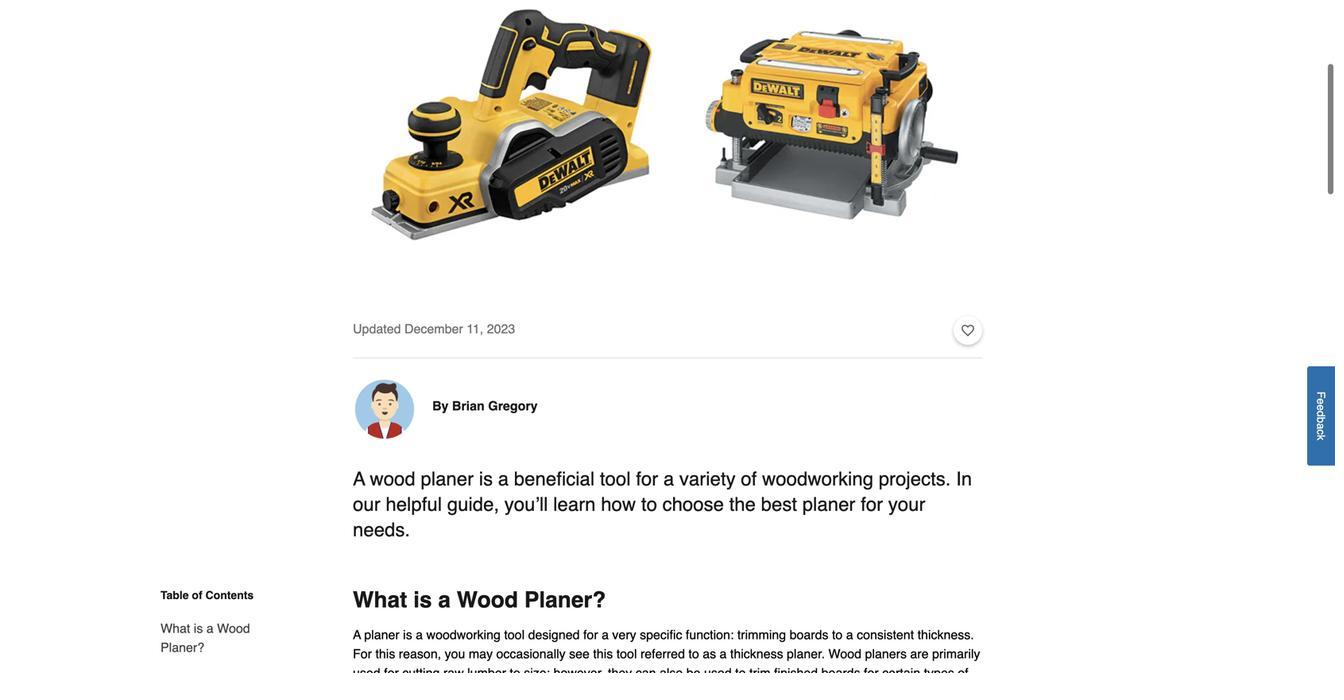 Task type: vqa. For each thing, say whether or not it's contained in the screenshot.
chevron right image corresponding to Doors & Windows
no



Task type: describe. For each thing, give the bounding box(es) containing it.
to inside the a wood planer is a beneficial tool for a variety of woodworking projects. in our helpful guide, you'll learn how to choose the best planer for your needs.
[[641, 494, 657, 516]]

certain
[[883, 666, 921, 673]]

be
[[687, 666, 701, 673]]

your
[[889, 494, 926, 516]]

projects.
[[879, 468, 951, 490]]

wood
[[370, 468, 416, 490]]

1 horizontal spatial what
[[353, 588, 407, 613]]

a planer is a woodworking tool designed for a very specific function: trimming boards to a consistent thickness. for this reason, you may occasionally see this tool referred to as a thickness planer. wood planers are primarily used for cutting raw lumber to size; however, they can also be used to trim finished boards for certain types 
[[353, 628, 982, 673]]

occasionally
[[496, 647, 566, 661]]

in
[[956, 468, 972, 490]]

reason,
[[399, 647, 441, 661]]

as
[[703, 647, 716, 661]]

a up the you on the left bottom of the page
[[438, 588, 451, 613]]

d
[[1315, 411, 1328, 417]]

also
[[660, 666, 683, 673]]

brian
[[452, 399, 485, 413]]

the
[[730, 494, 756, 516]]

is inside what is a wood planer?
[[194, 621, 203, 636]]

planer? inside what is a wood planer?
[[161, 640, 204, 655]]

of inside the a wood planer is a beneficial tool for a variety of woodworking projects. in our helpful guide, you'll learn how to choose the best planer for your needs.
[[741, 468, 757, 490]]

variety
[[680, 468, 736, 490]]

brian gregory image
[[353, 378, 417, 441]]

to left consistent
[[832, 628, 843, 642]]

december
[[405, 322, 463, 336]]

table of contents
[[161, 589, 254, 602]]

a up reason,
[[416, 628, 423, 642]]

may
[[469, 647, 493, 661]]

thickness.
[[918, 628, 974, 642]]

1 vertical spatial planer
[[803, 494, 856, 516]]

table of contents element
[[142, 588, 261, 673]]

for left your
[[861, 494, 883, 516]]

2 this from the left
[[593, 647, 613, 661]]

cutting
[[402, 666, 440, 673]]

table
[[161, 589, 189, 602]]

gregory
[[488, 399, 538, 413]]

for left variety
[[636, 468, 658, 490]]

a inside "button"
[[1315, 423, 1328, 430]]

for down the "planers"
[[864, 666, 879, 673]]

b
[[1315, 417, 1328, 423]]

primarily
[[933, 647, 981, 661]]

heart outline image
[[962, 322, 975, 339]]

consistent
[[857, 628, 914, 642]]

for
[[353, 647, 372, 661]]

f e e d b a c k
[[1315, 392, 1328, 441]]

learn
[[553, 494, 596, 516]]

what is a wood planer? inside 'link'
[[161, 621, 250, 655]]

how
[[601, 494, 636, 516]]

you
[[445, 647, 465, 661]]

you'll
[[505, 494, 548, 516]]

helpful
[[386, 494, 442, 516]]

2 e from the top
[[1315, 405, 1328, 411]]

a left very
[[602, 628, 609, 642]]

planers
[[865, 647, 907, 661]]

our
[[353, 494, 381, 516]]

by brian gregory
[[432, 399, 538, 413]]

updated december 11, 2023
[[353, 322, 515, 336]]

by
[[432, 399, 449, 413]]

a up 'choose' at bottom
[[664, 468, 674, 490]]



Task type: locate. For each thing, give the bounding box(es) containing it.
function:
[[686, 628, 734, 642]]

finished
[[774, 666, 818, 673]]

a
[[353, 468, 365, 490], [353, 628, 361, 642]]

1 vertical spatial wood
[[217, 621, 250, 636]]

for left cutting
[[384, 666, 399, 673]]

0 vertical spatial a
[[353, 468, 365, 490]]

needs.
[[353, 519, 410, 541]]

this up they
[[593, 647, 613, 661]]

2 vertical spatial tool
[[617, 647, 637, 661]]

1 used from the left
[[353, 666, 381, 673]]

a left consistent
[[846, 628, 854, 642]]

1 this from the left
[[376, 647, 395, 661]]

1 vertical spatial what
[[161, 621, 190, 636]]

a up for
[[353, 628, 361, 642]]

what inside what is a wood planer?
[[161, 621, 190, 636]]

a for a planer is a woodworking tool designed for a very specific function: trimming boards to a consistent thickness. for this reason, you may occasionally see this tool referred to as a thickness planer. wood planers are primarily used for cutting raw lumber to size; however, they can also be used to trim finished boards for certain types 
[[353, 628, 361, 642]]

0 vertical spatial what is a wood planer?
[[353, 588, 606, 613]]

used
[[353, 666, 381, 673], [704, 666, 732, 673]]

this
[[376, 647, 395, 661], [593, 647, 613, 661]]

planer? down table
[[161, 640, 204, 655]]

0 horizontal spatial planer
[[364, 628, 400, 642]]

planer?
[[524, 588, 606, 613], [161, 640, 204, 655]]

a down table of contents on the left bottom of page
[[207, 621, 214, 636]]

planer.
[[787, 647, 825, 661]]

e
[[1315, 399, 1328, 405], [1315, 405, 1328, 411]]

best
[[761, 494, 797, 516]]

0 vertical spatial what
[[353, 588, 407, 613]]

wood
[[457, 588, 518, 613], [217, 621, 250, 636], [829, 647, 862, 661]]

what is a wood planer? up may
[[353, 588, 606, 613]]

what up for
[[353, 588, 407, 613]]

wood up may
[[457, 588, 518, 613]]

trimming
[[738, 628, 786, 642]]

wood right "planer."
[[829, 647, 862, 661]]

is
[[479, 468, 493, 490], [414, 588, 432, 613], [194, 621, 203, 636], [403, 628, 412, 642]]

choose
[[663, 494, 724, 516]]

e up b
[[1315, 405, 1328, 411]]

2 horizontal spatial planer
[[803, 494, 856, 516]]

tool up they
[[617, 647, 637, 661]]

0 vertical spatial planer?
[[524, 588, 606, 613]]

a up our on the left of page
[[353, 468, 365, 490]]

0 horizontal spatial of
[[192, 589, 202, 602]]

used down as
[[704, 666, 732, 673]]

however,
[[554, 666, 605, 673]]

is inside the a wood planer is a beneficial tool for a variety of woodworking projects. in our helpful guide, you'll learn how to choose the best planer for your needs.
[[479, 468, 493, 490]]

to left trim
[[735, 666, 746, 673]]

wood down contents
[[217, 621, 250, 636]]

2 horizontal spatial wood
[[829, 647, 862, 661]]

0 vertical spatial woodworking
[[762, 468, 874, 490]]

updated
[[353, 322, 401, 336]]

types
[[924, 666, 955, 673]]

for
[[636, 468, 658, 490], [861, 494, 883, 516], [584, 628, 598, 642], [384, 666, 399, 673], [864, 666, 879, 673]]

tool inside the a wood planer is a beneficial tool for a variety of woodworking projects. in our helpful guide, you'll learn how to choose the best planer for your needs.
[[600, 468, 631, 490]]

1 a from the top
[[353, 468, 365, 490]]

can
[[636, 666, 656, 673]]

woodworking inside the a wood planer is a beneficial tool for a variety of woodworking projects. in our helpful guide, you'll learn how to choose the best planer for your needs.
[[762, 468, 874, 490]]

0 vertical spatial tool
[[600, 468, 631, 490]]

boards down "planer."
[[822, 666, 861, 673]]

guide,
[[447, 494, 499, 516]]

0 horizontal spatial what
[[161, 621, 190, 636]]

beneficial
[[514, 468, 595, 490]]

boards up "planer."
[[790, 628, 829, 642]]

woodworking up 'best' on the right bottom
[[762, 468, 874, 490]]

1 vertical spatial tool
[[504, 628, 525, 642]]

11,
[[467, 322, 484, 336]]

planer? up designed on the left bottom
[[524, 588, 606, 613]]

woodworking up the you on the left bottom of the page
[[427, 628, 501, 642]]

f
[[1315, 392, 1328, 399]]

what is a wood planer?
[[353, 588, 606, 613], [161, 621, 250, 655]]

1 vertical spatial what is a wood planer?
[[161, 621, 250, 655]]

of
[[741, 468, 757, 490], [192, 589, 202, 602]]

what is a wood planer? link
[[161, 610, 261, 667]]

are
[[911, 647, 929, 661]]

0 vertical spatial wood
[[457, 588, 518, 613]]

2023
[[487, 322, 515, 336]]

f e e d b a c k button
[[1308, 367, 1336, 466]]

0 vertical spatial planer
[[421, 468, 474, 490]]

referred
[[641, 647, 685, 661]]

1 vertical spatial boards
[[822, 666, 861, 673]]

planer right 'best' on the right bottom
[[803, 494, 856, 516]]

designed
[[528, 628, 580, 642]]

woodworking
[[762, 468, 874, 490], [427, 628, 501, 642]]

of right table
[[192, 589, 202, 602]]

2 a from the top
[[353, 628, 361, 642]]

of up the
[[741, 468, 757, 490]]

what
[[353, 588, 407, 613], [161, 621, 190, 636]]

1 vertical spatial a
[[353, 628, 361, 642]]

e up d
[[1315, 399, 1328, 405]]

tool
[[600, 468, 631, 490], [504, 628, 525, 642], [617, 647, 637, 661]]

c
[[1315, 430, 1328, 435]]

planer up guide,
[[421, 468, 474, 490]]

0 horizontal spatial wood
[[217, 621, 250, 636]]

1 vertical spatial woodworking
[[427, 628, 501, 642]]

a inside what is a wood planer?
[[207, 621, 214, 636]]

1 horizontal spatial used
[[704, 666, 732, 673]]

a up "you'll"
[[498, 468, 509, 490]]

planer
[[421, 468, 474, 490], [803, 494, 856, 516], [364, 628, 400, 642]]

to right 'how'
[[641, 494, 657, 516]]

to left the size;
[[510, 666, 521, 673]]

a up k
[[1315, 423, 1328, 430]]

a inside the a wood planer is a beneficial tool for a variety of woodworking projects. in our helpful guide, you'll learn how to choose the best planer for your needs.
[[353, 468, 365, 490]]

1 horizontal spatial woodworking
[[762, 468, 874, 490]]

for up see
[[584, 628, 598, 642]]

what is a wood planer? down table of contents on the left bottom of page
[[161, 621, 250, 655]]

1 horizontal spatial planer
[[421, 468, 474, 490]]

1 horizontal spatial this
[[593, 647, 613, 661]]

1 e from the top
[[1315, 399, 1328, 405]]

they
[[608, 666, 632, 673]]

wood inside a planer is a woodworking tool designed for a very specific function: trimming boards to a consistent thickness. for this reason, you may occasionally see this tool referred to as a thickness planer. wood planers are primarily used for cutting raw lumber to size; however, they can also be used to trim finished boards for certain types
[[829, 647, 862, 661]]

1 horizontal spatial what is a wood planer?
[[353, 588, 606, 613]]

0 horizontal spatial what is a wood planer?
[[161, 621, 250, 655]]

1 vertical spatial of
[[192, 589, 202, 602]]

of inside "element"
[[192, 589, 202, 602]]

1 vertical spatial planer?
[[161, 640, 204, 655]]

0 horizontal spatial woodworking
[[427, 628, 501, 642]]

1 horizontal spatial planer?
[[524, 588, 606, 613]]

1 horizontal spatial of
[[741, 468, 757, 490]]

a inside a planer is a woodworking tool designed for a very specific function: trimming boards to a consistent thickness. for this reason, you may occasionally see this tool referred to as a thickness planer. wood planers are primarily used for cutting raw lumber to size; however, they can also be used to trim finished boards for certain types
[[353, 628, 361, 642]]

k
[[1315, 435, 1328, 441]]

raw
[[443, 666, 464, 673]]

0 vertical spatial of
[[741, 468, 757, 490]]

a for a wood planer is a beneficial tool for a variety of woodworking projects. in our helpful guide, you'll learn how to choose the best planer for your needs.
[[353, 468, 365, 490]]

2 vertical spatial planer
[[364, 628, 400, 642]]

0 vertical spatial boards
[[790, 628, 829, 642]]

what down table
[[161, 621, 190, 636]]

contents
[[206, 589, 254, 602]]

tool up 'how'
[[600, 468, 631, 490]]

planer inside a planer is a woodworking tool designed for a very specific function: trimming boards to a consistent thickness. for this reason, you may occasionally see this tool referred to as a thickness planer. wood planers are primarily used for cutting raw lumber to size; however, they can also be used to trim finished boards for certain types
[[364, 628, 400, 642]]

size;
[[524, 666, 550, 673]]

trim
[[750, 666, 771, 673]]

0 horizontal spatial this
[[376, 647, 395, 661]]

1 horizontal spatial wood
[[457, 588, 518, 613]]

wood inside what is a wood planer?
[[217, 621, 250, 636]]

a wood planer is a beneficial tool for a variety of woodworking projects. in our helpful guide, you'll learn how to choose the best planer for your needs.
[[353, 468, 972, 541]]

to
[[641, 494, 657, 516], [832, 628, 843, 642], [689, 647, 699, 661], [510, 666, 521, 673], [735, 666, 746, 673]]

a dewalt benchtop planer and a dewalt handheld electric planer. image
[[353, 0, 983, 302]]

see
[[569, 647, 590, 661]]

woodworking inside a planer is a woodworking tool designed for a very specific function: trimming boards to a consistent thickness. for this reason, you may occasionally see this tool referred to as a thickness planer. wood planers are primarily used for cutting raw lumber to size; however, they can also be used to trim finished boards for certain types
[[427, 628, 501, 642]]

is inside a planer is a woodworking tool designed for a very specific function: trimming boards to a consistent thickness. for this reason, you may occasionally see this tool referred to as a thickness planer. wood planers are primarily used for cutting raw lumber to size; however, they can also be used to trim finished boards for certain types
[[403, 628, 412, 642]]

used down for
[[353, 666, 381, 673]]

a
[[1315, 423, 1328, 430], [498, 468, 509, 490], [664, 468, 674, 490], [438, 588, 451, 613], [207, 621, 214, 636], [416, 628, 423, 642], [602, 628, 609, 642], [846, 628, 854, 642], [720, 647, 727, 661]]

lumber
[[468, 666, 506, 673]]

this right for
[[376, 647, 395, 661]]

0 horizontal spatial planer?
[[161, 640, 204, 655]]

thickness
[[731, 647, 784, 661]]

very
[[612, 628, 637, 642]]

0 horizontal spatial used
[[353, 666, 381, 673]]

planer up for
[[364, 628, 400, 642]]

2 vertical spatial wood
[[829, 647, 862, 661]]

specific
[[640, 628, 682, 642]]

2 used from the left
[[704, 666, 732, 673]]

boards
[[790, 628, 829, 642], [822, 666, 861, 673]]

to up be
[[689, 647, 699, 661]]

a right as
[[720, 647, 727, 661]]

tool up the occasionally
[[504, 628, 525, 642]]



